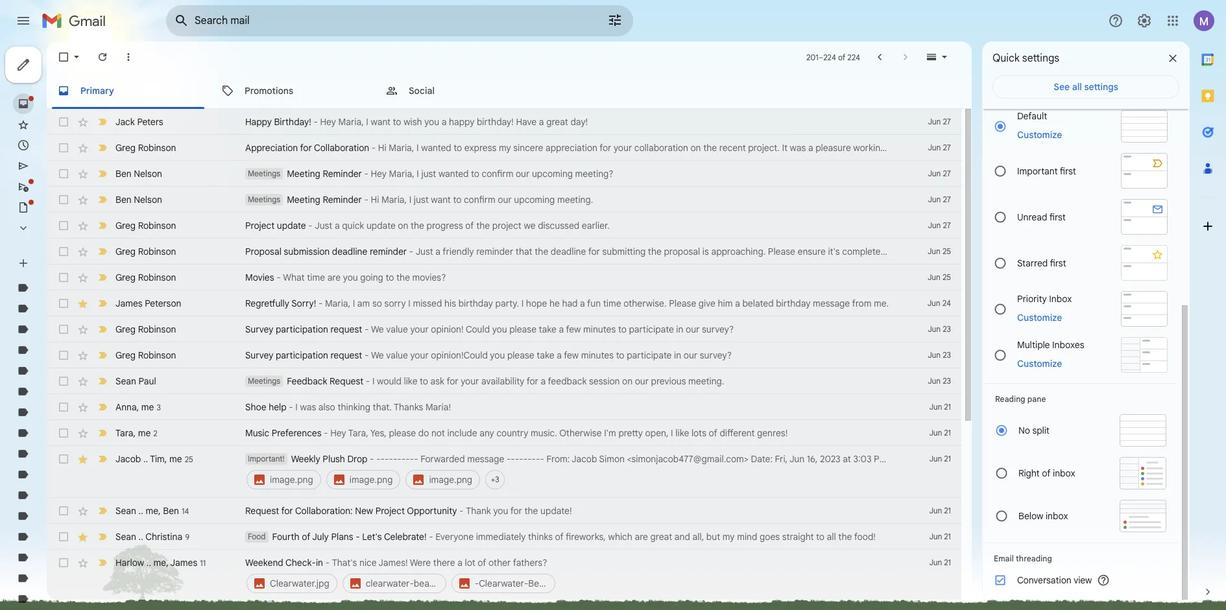 Task type: locate. For each thing, give the bounding box(es) containing it.
25 up jun 25
[[943, 247, 951, 256]]

1 request from the top
[[331, 324, 362, 335]]

jun inside 'proposal submission deadline reminder - just a friendly reminder that the deadline for submitting the proposal is approaching. please ensure it's completed on time. jun 25'
[[928, 247, 941, 256]]

0 vertical spatial 23
[[943, 324, 951, 334]]

from:
[[547, 454, 570, 465]]

jun 21 for 2
[[929, 428, 951, 438]]

1 jun 27 from the top
[[928, 117, 951, 127]]

at
[[843, 454, 851, 465]]

2 robinson from the top
[[138, 220, 176, 232]]

james left 11
[[170, 557, 197, 569]]

<simonjacob477@gmail.com>
[[627, 454, 749, 465]]

navigation
[[0, 42, 156, 611]]

0 horizontal spatial meeting.
[[557, 194, 593, 206]]

0 vertical spatial project
[[245, 220, 275, 232]]

include
[[447, 428, 477, 439]]

1 sean from the top
[[116, 376, 136, 387]]

request for we value your opinion! could you please take a few minutes to participate in our survey?
[[331, 324, 362, 335]]

upcoming for meeting.
[[514, 194, 555, 206]]

project
[[245, 220, 275, 232], [376, 506, 405, 517]]

sean paul
[[116, 376, 156, 387]]

1 horizontal spatial meeting.
[[689, 376, 724, 387]]

cell containing weekend check-in
[[245, 557, 897, 596]]

promotions tab
[[211, 73, 374, 109]]

upcoming up we
[[514, 194, 555, 206]]

1 23 from the top
[[943, 324, 951, 334]]

greg robinson for appreciation for collaboration - hi maria, i wanted to express my sincere appreciation for your collaboration on the recent project. it was a pleasure working with you.
[[116, 142, 176, 154]]

0 vertical spatial great
[[546, 116, 568, 128]]

1 reminder from the left
[[370, 246, 407, 258]]

of inside cell
[[478, 557, 486, 569]]

2 reminder from the top
[[323, 194, 362, 206]]

2 greg robinson from the top
[[116, 220, 176, 232]]

1 plush from the left
[[323, 454, 345, 465]]

1 vertical spatial upcoming
[[514, 194, 555, 206]]

27 for 3rd row
[[943, 169, 951, 178]]

1 meeting from the top
[[287, 168, 320, 180]]

upcoming for meeting?
[[532, 168, 573, 180]]

2 sean from the top
[[116, 505, 136, 517]]

it's
[[828, 246, 840, 258]]

request up the shoe help - i was also thinking that. thanks maria!
[[330, 376, 364, 387]]

0 vertical spatial request
[[330, 376, 364, 387]]

6 greg from the top
[[116, 350, 136, 361]]

sean for sean .. me , ben 14
[[116, 505, 136, 517]]

me up sean .. christina 9
[[146, 505, 158, 517]]

reminder
[[370, 246, 407, 258], [476, 246, 513, 258]]

we down so
[[371, 324, 384, 335]]

project right new
[[376, 506, 405, 517]]

maria, for to
[[389, 142, 414, 154]]

advanced search options image
[[602, 7, 628, 33]]

2 participation from the top
[[276, 350, 328, 361]]

customize button down multiple
[[1010, 356, 1070, 372]]

reminder down collaboration
[[323, 168, 362, 180]]

1 vertical spatial survey
[[245, 350, 273, 361]]

hi right collaboration
[[378, 142, 387, 154]]

straight
[[782, 531, 814, 543]]

1 horizontal spatial 224
[[848, 52, 860, 62]]

the right that
[[535, 246, 549, 258]]

1 customize from the top
[[1018, 129, 1062, 141]]

plush down also at left
[[323, 454, 345, 465]]

1 drop from the left
[[347, 454, 368, 465]]

1 horizontal spatial please
[[768, 246, 796, 258]]

5 27 from the top
[[943, 221, 951, 230]]

14
[[182, 506, 189, 516]]

jun 23
[[928, 324, 951, 334], [928, 350, 951, 360], [928, 376, 951, 386]]

meetings for hey
[[248, 169, 280, 178]]

settings inside button
[[1085, 81, 1119, 93]]

great
[[546, 116, 568, 128], [651, 531, 672, 543]]

collaboration:
[[295, 506, 353, 517]]

row containing tara
[[47, 420, 962, 446]]

1 jun 23 from the top
[[928, 324, 951, 334]]

meetings for i
[[248, 376, 280, 386]]

1 224 from the left
[[824, 52, 836, 62]]

weekend check-in - that's nice james! were there a lot of other fathers?
[[245, 557, 547, 569]]

3 sean from the top
[[116, 531, 136, 543]]

split
[[1033, 425, 1050, 437]]

16,
[[807, 454, 818, 465]]

1 participation from the top
[[276, 324, 328, 335]]

participation for survey participation request - we value your opinion! could you please take a few minutes to participate in our survey?
[[276, 324, 328, 335]]

1 horizontal spatial deadline
[[551, 246, 586, 258]]

17 row from the top
[[47, 550, 962, 602]]

0 vertical spatial take
[[539, 324, 557, 335]]

0 horizontal spatial request
[[245, 506, 279, 517]]

greg robinson for survey participation request - we value your opinion!could you please take a few minutes to participate in our survey?
[[116, 350, 176, 361]]

2 jun 23 from the top
[[928, 350, 951, 360]]

1 horizontal spatial jacob
[[572, 454, 597, 465]]

2 nelson from the top
[[134, 194, 162, 206]]

birthday right his
[[459, 298, 493, 310]]

4 robinson from the top
[[138, 272, 176, 284]]

0 vertical spatial please
[[510, 324, 537, 335]]

1 vertical spatial please
[[507, 350, 535, 361]]

6 robinson from the top
[[138, 350, 176, 361]]

great left and
[[651, 531, 672, 543]]

just up project update - just a quick update on the progress of the project we discussed earlier.
[[414, 194, 429, 206]]

.. left tim
[[143, 453, 148, 465]]

0 vertical spatial customize button
[[1010, 127, 1070, 143]]

few down had
[[566, 324, 581, 335]]

1 we from the top
[[371, 324, 384, 335]]

confirm down express
[[482, 168, 514, 180]]

jack
[[116, 116, 135, 128]]

0 vertical spatial we
[[371, 324, 384, 335]]

1 vertical spatial message
[[467, 454, 504, 465]]

0 horizontal spatial birthday
[[459, 298, 493, 310]]

working
[[854, 142, 886, 154]]

our down sincere
[[516, 168, 530, 180]]

0 vertical spatial please
[[768, 246, 796, 258]]

1 horizontal spatial drop
[[981, 454, 1001, 465]]

1 vertical spatial customize button
[[1010, 310, 1070, 325]]

4 greg robinson from the top
[[116, 272, 176, 284]]

1 horizontal spatial james
[[170, 557, 197, 569]]

had
[[562, 298, 578, 310]]

meeting. right previous
[[689, 376, 724, 387]]

cell for me
[[245, 453, 1066, 492]]

ben for hi
[[116, 194, 132, 206]]

right of inbox
[[1019, 468, 1076, 480]]

country
[[497, 428, 529, 439]]

1 vertical spatial 23
[[943, 350, 951, 360]]

1 greg robinson from the top
[[116, 142, 176, 154]]

was left also at left
[[300, 402, 316, 413]]

you right thank
[[493, 506, 508, 517]]

..
[[143, 453, 148, 465], [139, 505, 143, 517], [139, 531, 143, 543], [147, 557, 151, 569]]

meeting. up discussed
[[557, 194, 593, 206]]

0 vertical spatial hey
[[320, 116, 336, 128]]

on
[[691, 142, 701, 154], [398, 220, 408, 232], [889, 246, 899, 258], [622, 376, 633, 387]]

hi for collaboration
[[378, 142, 387, 154]]

customize for priority inbox
[[1018, 312, 1062, 323]]

2
[[153, 429, 157, 438]]

0 horizontal spatial great
[[546, 116, 568, 128]]

collaboration
[[314, 142, 369, 154]]

survey? down him
[[702, 324, 734, 335]]

4 jun 27 from the top
[[928, 195, 951, 204]]

message up +3
[[467, 454, 504, 465]]

1 vertical spatial ben nelson
[[116, 194, 162, 206]]

sean up sean .. christina 9
[[116, 505, 136, 517]]

0 horizontal spatial update
[[277, 220, 306, 232]]

2 ben nelson from the top
[[116, 194, 162, 206]]

cell down open,
[[245, 453, 1066, 492]]

0 horizontal spatial image.png
[[270, 474, 313, 486]]

2 vertical spatial sean
[[116, 531, 136, 543]]

None checkbox
[[57, 193, 70, 206], [57, 219, 70, 232], [57, 245, 70, 258], [57, 271, 70, 284], [57, 297, 70, 310], [57, 323, 70, 336], [57, 401, 70, 414], [57, 427, 70, 440], [57, 453, 70, 466], [57, 193, 70, 206], [57, 219, 70, 232], [57, 245, 70, 258], [57, 271, 70, 284], [57, 297, 70, 310], [57, 323, 70, 336], [57, 401, 70, 414], [57, 427, 70, 440], [57, 453, 70, 466]]

6 greg robinson from the top
[[116, 350, 176, 361]]

settings image
[[1137, 13, 1152, 29]]

11
[[200, 558, 206, 568]]

1 vertical spatial customize
[[1018, 312, 1062, 323]]

would
[[377, 376, 402, 387]]

cell
[[245, 453, 1066, 492], [245, 557, 897, 596]]

james
[[116, 298, 143, 310], [170, 557, 197, 569]]

customize down default on the top right of the page
[[1018, 129, 1062, 141]]

meetings meeting reminder - hi maria, i just want to confirm our upcoming meeting.
[[248, 194, 593, 206]]

want left 'wish'
[[371, 116, 391, 128]]

3 jun 27 from the top
[[928, 169, 951, 178]]

1 27 from the top
[[943, 117, 951, 127]]

like right would
[[404, 376, 418, 387]]

me left 3
[[141, 401, 154, 413]]

message inside cell
[[467, 454, 504, 465]]

robinson
[[138, 142, 176, 154], [138, 220, 176, 232], [138, 246, 176, 258], [138, 272, 176, 284], [138, 324, 176, 335], [138, 350, 176, 361]]

25 up 24
[[943, 273, 951, 282]]

row containing anna
[[47, 395, 962, 420]]

1 vertical spatial please
[[669, 298, 696, 310]]

1 horizontal spatial image.png
[[350, 474, 393, 486]]

in
[[676, 324, 684, 335], [674, 350, 681, 361], [316, 557, 323, 569]]

9 row from the top
[[47, 317, 962, 343]]

jacob right from: at the bottom left of page
[[572, 454, 597, 465]]

him
[[718, 298, 733, 310]]

1 vertical spatial few
[[564, 350, 579, 361]]

1 horizontal spatial my
[[723, 531, 735, 543]]

customize button down default on the top right of the page
[[1010, 127, 1070, 143]]

more image
[[122, 51, 135, 64]]

1 vertical spatial confirm
[[464, 194, 496, 206]]

survey for survey participation request - we value your opinion! could you please take a few minutes to participate in our survey?
[[245, 324, 273, 335]]

2 greg from the top
[[116, 220, 136, 232]]

1 vertical spatial hey
[[371, 168, 387, 180]]

few up feedback
[[564, 350, 579, 361]]

21 for 9
[[944, 532, 951, 542]]

of left july
[[302, 531, 310, 543]]

1 horizontal spatial birthday
[[776, 298, 811, 310]]

customize button down the priority inbox
[[1010, 310, 1070, 325]]

.. left christina
[[139, 531, 143, 543]]

proposal
[[245, 246, 282, 258]]

are down submission in the left of the page
[[327, 272, 341, 284]]

1 vertical spatial great
[[651, 531, 672, 543]]

3 greg robinson from the top
[[116, 246, 176, 258]]

a
[[442, 116, 447, 128], [539, 116, 544, 128], [808, 142, 814, 154], [335, 220, 340, 232], [436, 246, 441, 258], [580, 298, 585, 310], [735, 298, 740, 310], [559, 324, 564, 335], [557, 350, 562, 361], [541, 376, 546, 387], [458, 557, 463, 569]]

customize down multiple
[[1018, 358, 1062, 370]]

participate up previous
[[627, 350, 672, 361]]

progress
[[427, 220, 463, 232]]

2 vertical spatial jun 23
[[928, 376, 951, 386]]

survey participation request - we value your opinion!could you please take a few minutes to participate in our survey?
[[245, 350, 732, 361]]

he
[[550, 298, 560, 310]]

21 for 2
[[944, 428, 951, 438]]

request up the food
[[245, 506, 279, 517]]

1 horizontal spatial all
[[1072, 81, 1082, 93]]

25 right tim
[[185, 455, 193, 464]]

0 vertical spatial customize
[[1018, 129, 1062, 141]]

0 vertical spatial was
[[790, 142, 806, 154]]

1 update from the left
[[277, 220, 306, 232]]

21
[[944, 402, 951, 412], [944, 428, 951, 438], [944, 454, 951, 464], [944, 506, 951, 516], [944, 532, 951, 542], [944, 558, 951, 568]]

reading
[[995, 395, 1026, 404]]

harlow .. me , james 11
[[116, 557, 206, 569]]

jun 27 for 5th row
[[928, 221, 951, 230]]

0 horizontal spatial project
[[245, 220, 275, 232]]

you up availability at the left bottom
[[490, 350, 505, 361]]

1 vertical spatial ben
[[116, 194, 132, 206]]

1 vertical spatial request
[[331, 350, 362, 361]]

my right but at the bottom right of page
[[723, 531, 735, 543]]

2 meeting from the top
[[287, 194, 320, 206]]

23 for survey participation request - we value your opinion! could you please take a few minutes to participate in our survey?
[[943, 324, 951, 334]]

1 ben nelson from the top
[[116, 168, 162, 180]]

1 customize button from the top
[[1010, 127, 1070, 143]]

1 value from the top
[[386, 324, 408, 335]]

0 horizontal spatial deadline
[[332, 246, 368, 258]]

like
[[404, 376, 418, 387], [676, 428, 689, 439]]

0 horizontal spatial drop
[[347, 454, 368, 465]]

sean
[[116, 376, 136, 387], [116, 505, 136, 517], [116, 531, 136, 543]]

4 21 from the top
[[944, 506, 951, 516]]

image.png
[[270, 474, 313, 486], [350, 474, 393, 486], [429, 474, 472, 486]]

settings right see
[[1085, 81, 1119, 93]]

11 row from the top
[[47, 369, 962, 395]]

weekend
[[245, 557, 283, 569]]

pleasure
[[816, 142, 851, 154]]

,
[[137, 401, 139, 413], [133, 427, 136, 439], [165, 453, 167, 465], [158, 505, 161, 517], [166, 557, 169, 569]]

for up meeting?
[[600, 142, 612, 154]]

2 vertical spatial customize button
[[1010, 356, 1070, 372]]

participation up feedback in the bottom left of the page
[[276, 350, 328, 361]]

image.png down "forwarded"
[[429, 474, 472, 486]]

2 birthday from the left
[[776, 298, 811, 310]]

please
[[510, 324, 537, 335], [507, 350, 535, 361], [389, 428, 416, 439]]

meetings inside "meetings meeting reminder - hey maria, i just wanted to confirm our upcoming meeting?"
[[248, 169, 280, 178]]

0 vertical spatial 25
[[943, 247, 951, 256]]

inbox down <timburton1 at the bottom right of page
[[1053, 468, 1076, 480]]

1 horizontal spatial was
[[790, 142, 806, 154]]

collaboration
[[635, 142, 688, 154]]

1 horizontal spatial want
[[431, 194, 451, 206]]

are
[[327, 272, 341, 284], [635, 531, 648, 543]]

2 we from the top
[[371, 350, 384, 361]]

jun 21 for ,
[[929, 454, 951, 464]]

first for starred first
[[1050, 257, 1067, 269]]

newer image
[[873, 51, 886, 64]]

feedback
[[548, 376, 587, 387]]

0 vertical spatial nelson
[[134, 168, 162, 180]]

row containing james peterson
[[47, 291, 962, 317]]

fathers?
[[513, 557, 547, 569]]

2 image.png from the left
[[350, 474, 393, 486]]

1 vertical spatial time
[[603, 298, 621, 310]]

just up meetings meeting reminder - hi maria, i just want to confirm our upcoming meeting.
[[421, 168, 436, 180]]

0 vertical spatial meetings
[[248, 169, 280, 178]]

0 horizontal spatial weekly
[[291, 454, 320, 465]]

5 21 from the top
[[944, 532, 951, 542]]

5 jun 21 from the top
[[929, 532, 951, 542]]

hey up collaboration
[[320, 116, 336, 128]]

drop left "to:"
[[981, 454, 1001, 465]]

2 plush from the left
[[957, 454, 979, 465]]

3 jun 21 from the top
[[929, 454, 951, 464]]

14 row from the top
[[47, 446, 1066, 498]]

please left give
[[669, 298, 696, 310]]

ben nelson for hi maria, i just want to confirm our upcoming meeting.
[[116, 194, 162, 206]]

1 vertical spatial reminder
[[323, 194, 362, 206]]

clearwater.jpg
[[270, 578, 329, 590]]

jun 21 for 3
[[929, 402, 951, 412]]

0 vertical spatial are
[[327, 272, 341, 284]]

lots
[[692, 428, 707, 439]]

0 vertical spatial message
[[813, 298, 850, 310]]

belated
[[743, 298, 774, 310]]

social
[[409, 85, 435, 96]]

music preferences - hey tara, yes, please do not include any country music. otherwise i'm pretty open, i like lots of different genres!
[[245, 428, 788, 439]]

.. up sean .. christina 9
[[139, 505, 143, 517]]

0 horizontal spatial like
[[404, 376, 418, 387]]

2 vertical spatial first
[[1050, 257, 1067, 269]]

also
[[318, 402, 335, 413]]

0 vertical spatial jun 23
[[928, 324, 951, 334]]

tab list containing primary
[[47, 73, 972, 109]]

2 weekly from the left
[[925, 454, 954, 465]]

jun inside cell
[[790, 454, 805, 465]]

see all settings button
[[993, 75, 1180, 99]]

2 customize button from the top
[[1010, 310, 1070, 325]]

1 meetings from the top
[[248, 169, 280, 178]]

customize button for priority inbox
[[1010, 310, 1070, 325]]

0 vertical spatial request
[[331, 324, 362, 335]]

0 vertical spatial participation
[[276, 324, 328, 335]]

2 customize from the top
[[1018, 312, 1062, 323]]

2 jun 27 from the top
[[928, 143, 951, 152]]

meeting for hi
[[287, 194, 320, 206]]

0 vertical spatial just
[[421, 168, 436, 180]]

Search mail text field
[[195, 14, 571, 27]]

224 right 201
[[824, 52, 836, 62]]

None search field
[[166, 5, 633, 36]]

ben nelson
[[116, 168, 162, 180], [116, 194, 162, 206]]

row
[[47, 109, 962, 135], [47, 135, 962, 161], [47, 161, 962, 187], [47, 187, 962, 213], [47, 213, 962, 239], [47, 239, 962, 265], [47, 265, 962, 291], [47, 291, 962, 317], [47, 317, 962, 343], [47, 343, 962, 369], [47, 369, 962, 395], [47, 395, 962, 420], [47, 420, 962, 446], [47, 446, 1066, 498], [47, 498, 962, 524], [47, 524, 962, 550], [47, 550, 962, 602]]

wish
[[404, 116, 422, 128]]

1 robinson from the top
[[138, 142, 176, 154]]

see all settings
[[1054, 81, 1119, 93]]

3 21 from the top
[[944, 454, 951, 464]]

13 row from the top
[[47, 420, 962, 446]]

confirm for want
[[464, 194, 496, 206]]

unread
[[1018, 211, 1048, 223]]

maria, up project update - just a quick update on the progress of the project we discussed earlier.
[[382, 194, 407, 206]]

5 greg robinson from the top
[[116, 324, 176, 335]]

just left 'quick'
[[315, 220, 332, 232]]

2 value from the top
[[386, 350, 408, 361]]

for up the fourth
[[281, 506, 293, 517]]

2 meetings from the top
[[248, 195, 280, 204]]

1 vertical spatial settings
[[1085, 81, 1119, 93]]

first right unread in the right top of the page
[[1050, 211, 1066, 223]]

0 vertical spatial hi
[[378, 142, 387, 154]]

2 23 from the top
[[943, 350, 951, 360]]

participate
[[629, 324, 674, 335], [627, 350, 672, 361]]

1 reminder from the top
[[323, 168, 362, 180]]

robinson for survey participation request - we value your opinion!could you please take a few minutes to participate in our survey?
[[138, 350, 176, 361]]

main content
[[47, 42, 1066, 611]]

customize button
[[1010, 127, 1070, 143], [1010, 310, 1070, 325], [1010, 356, 1070, 372]]

going
[[360, 272, 383, 284]]

me
[[141, 401, 154, 413], [138, 427, 151, 439], [169, 453, 182, 465], [146, 505, 158, 517], [154, 557, 166, 569]]

1 greg from the top
[[116, 142, 136, 154]]

row containing sean paul
[[47, 369, 962, 395]]

hi up project update - just a quick update on the progress of the project we discussed earlier.
[[371, 194, 379, 206]]

settings
[[1023, 52, 1060, 65], [1085, 81, 1119, 93]]

25 inside jacob .. tim , me 25
[[185, 455, 193, 464]]

priority inbox
[[1018, 293, 1072, 305]]

take up feedback
[[537, 350, 555, 361]]

hey left tara,
[[330, 428, 346, 439]]

food
[[248, 532, 266, 542]]

3 customize from the top
[[1018, 358, 1062, 370]]

2 vertical spatial meetings
[[248, 376, 280, 386]]

ben nelson for hey maria, i just wanted to confirm our upcoming meeting?
[[116, 168, 162, 180]]

goes
[[760, 531, 780, 543]]

1 deadline from the left
[[332, 246, 368, 258]]

jun 27 for fourth row
[[928, 195, 951, 204]]

confirm for wanted
[[482, 168, 514, 180]]

5 jun 27 from the top
[[928, 221, 951, 230]]

tab list
[[1190, 42, 1226, 564], [47, 73, 972, 109]]

email threading
[[994, 554, 1052, 564]]

nelson for hey
[[134, 168, 162, 180]]

quick settings
[[993, 52, 1060, 65]]

important first
[[1018, 165, 1076, 177]]

survey? down give
[[700, 350, 732, 361]]

all right see
[[1072, 81, 1082, 93]]

2 cell from the top
[[245, 557, 897, 596]]

upcoming down appreciation
[[532, 168, 573, 180]]

multiple inboxes
[[1018, 339, 1085, 351]]

3 meetings from the top
[[248, 376, 280, 386]]

meetings inside meetings feedback request - i would like to ask for your availability for a feedback session on our previous meeting.
[[248, 376, 280, 386]]

2 request from the top
[[331, 350, 362, 361]]

forwarded
[[421, 454, 465, 465]]

3 27 from the top
[[943, 169, 951, 178]]

social tab
[[375, 73, 539, 109]]

12 row from the top
[[47, 395, 962, 420]]

of right thinks
[[555, 531, 564, 543]]

i left am
[[353, 298, 355, 310]]

wanted up "meetings meeting reminder - hey maria, i just wanted to confirm our upcoming meeting?"
[[421, 142, 452, 154]]

4 greg from the top
[[116, 272, 136, 284]]

0 horizontal spatial just
[[315, 220, 332, 232]]

2 21 from the top
[[944, 428, 951, 438]]

unread first
[[1018, 211, 1066, 223]]

2 survey from the top
[[245, 350, 273, 361]]

5 greg from the top
[[116, 324, 136, 335]]

first
[[1060, 165, 1076, 177], [1050, 211, 1066, 223], [1050, 257, 1067, 269]]

5 robinson from the top
[[138, 324, 176, 335]]

just for want
[[414, 194, 429, 206]]

224
[[824, 52, 836, 62], [848, 52, 860, 62]]

thinks
[[528, 531, 553, 543]]

greg robinson for movies - what time are you going to the movies?
[[116, 272, 176, 284]]

3 jun 23 from the top
[[928, 376, 951, 386]]

just for wanted
[[421, 168, 436, 180]]

reading pane element
[[995, 395, 1167, 404]]

for
[[300, 142, 312, 154], [600, 142, 612, 154], [588, 246, 600, 258], [447, 376, 459, 387], [527, 376, 539, 387], [281, 506, 293, 517], [510, 506, 522, 517]]

below inbox
[[1019, 511, 1068, 522]]

survey up 'shoe'
[[245, 350, 273, 361]]

first for important first
[[1060, 165, 1076, 177]]

jun 27
[[928, 117, 951, 127], [928, 143, 951, 152], [928, 169, 951, 178], [928, 195, 951, 204], [928, 221, 951, 230]]

0 vertical spatial time
[[307, 272, 325, 284]]

upcoming
[[532, 168, 573, 180], [514, 194, 555, 206]]

0 vertical spatial like
[[404, 376, 418, 387]]

pm
[[874, 454, 887, 465]]

1 vertical spatial wanted
[[439, 168, 469, 180]]

of right lot
[[478, 557, 486, 569]]

gmail image
[[42, 8, 112, 34]]

15 row from the top
[[47, 498, 962, 524]]

27 for fourth row
[[943, 195, 951, 204]]

greg robinson for survey participation request - we value your opinion! could you please take a few minutes to participate in our survey?
[[116, 324, 176, 335]]

2 vertical spatial hey
[[330, 428, 346, 439]]

None checkbox
[[57, 51, 70, 64], [57, 116, 70, 128], [57, 141, 70, 154], [57, 167, 70, 180], [57, 349, 70, 362], [57, 375, 70, 388], [57, 505, 70, 518], [57, 531, 70, 544], [57, 557, 70, 570], [57, 51, 70, 64], [57, 116, 70, 128], [57, 141, 70, 154], [57, 167, 70, 180], [57, 349, 70, 362], [57, 375, 70, 388], [57, 505, 70, 518], [57, 531, 70, 544], [57, 557, 70, 570]]

201
[[807, 52, 819, 62]]

1 vertical spatial like
[[676, 428, 689, 439]]

1 horizontal spatial are
[[635, 531, 648, 543]]

0 horizontal spatial please
[[669, 298, 696, 310]]

, for jacob
[[165, 453, 167, 465]]

1 jun 21 from the top
[[929, 402, 951, 412]]

main menu image
[[16, 13, 31, 29]]

time right what
[[307, 272, 325, 284]]

jacob down tara
[[116, 453, 141, 465]]

1 horizontal spatial update
[[367, 220, 396, 232]]

meetings inside meetings meeting reminder - hi maria, i just want to confirm our upcoming meeting.
[[248, 195, 280, 204]]

for right availability at the left bottom
[[527, 376, 539, 387]]

cell containing weekly plush drop
[[245, 453, 1066, 492]]

me down christina
[[154, 557, 166, 569]]

0 vertical spatial survey
[[245, 324, 273, 335]]

5 row from the top
[[47, 213, 962, 239]]

224 left newer icon
[[848, 52, 860, 62]]

toggle split pane mode image
[[925, 51, 938, 64]]

1 horizontal spatial just
[[416, 246, 433, 258]]

1 horizontal spatial reminder
[[476, 246, 513, 258]]

.. for ben
[[139, 505, 143, 517]]

cell for james
[[245, 557, 897, 596]]

1 21 from the top
[[944, 402, 951, 412]]

reminder for hi
[[323, 194, 362, 206]]

1 vertical spatial meetings
[[248, 195, 280, 204]]

robinson for project update - just a quick update on the progress of the project we discussed earlier.
[[138, 220, 176, 232]]

wanted down express
[[439, 168, 469, 180]]

survey?
[[702, 324, 734, 335], [700, 350, 732, 361]]

for up immediately
[[510, 506, 522, 517]]

1 nelson from the top
[[134, 168, 162, 180]]

primary tab
[[47, 73, 210, 109]]

0 horizontal spatial want
[[371, 116, 391, 128]]

2 vertical spatial 23
[[943, 376, 951, 386]]

4 row from the top
[[47, 187, 962, 213]]

regretfully sorry! - maria, i am so sorry i missed his birthday party. i hope he had a fun time otherwise. please give him a belated birthday message from me.
[[245, 298, 889, 310]]

1 vertical spatial we
[[371, 350, 384, 361]]

our
[[516, 168, 530, 180], [498, 194, 512, 206], [686, 324, 700, 335], [684, 350, 698, 361], [635, 376, 649, 387]]

1 vertical spatial inbox
[[1046, 511, 1068, 522]]

tara
[[116, 427, 133, 439]]

just down project update - just a quick update on the progress of the project we discussed earlier.
[[416, 246, 433, 258]]



Task type: vqa. For each thing, say whether or not it's contained in the screenshot.
rightmost the Plush
yes



Task type: describe. For each thing, give the bounding box(es) containing it.
0 horizontal spatial my
[[499, 142, 511, 154]]

support image
[[1108, 13, 1124, 29]]

date:
[[751, 454, 773, 465]]

birthday!
[[477, 116, 514, 128]]

proposal
[[664, 246, 700, 258]]

maria!
[[426, 402, 451, 413]]

3 23 from the top
[[943, 376, 951, 386]]

1 vertical spatial in
[[674, 350, 681, 361]]

have
[[516, 116, 537, 128]]

1 vertical spatial take
[[537, 350, 555, 361]]

0 horizontal spatial are
[[327, 272, 341, 284]]

a left 'friendly'
[[436, 246, 441, 258]]

important! weekly plush drop - ---------- forwarded message --------- from: jacob simon <simonjacob477@gmail.com> date: fri, jun 16, 2023 at 3:03 pm subject: weekly plush drop to: <timburton1
[[248, 454, 1066, 465]]

no split
[[1019, 425, 1050, 437]]

food fourth of july plans - let's celebrate! - everyone immediately thinks of fireworks, which are great and all, but my mind goes straight to all the food!
[[248, 531, 876, 543]]

.. for me
[[143, 453, 148, 465]]

1 vertical spatial just
[[416, 246, 433, 258]]

1 vertical spatial participate
[[627, 350, 672, 361]]

new
[[355, 506, 373, 517]]

0 vertical spatial james
[[116, 298, 143, 310]]

1 vertical spatial james
[[170, 557, 197, 569]]

you right 'wish'
[[425, 116, 439, 128]]

not
[[431, 428, 445, 439]]

1 horizontal spatial tab list
[[1190, 42, 1226, 564]]

all inside button
[[1072, 81, 1082, 93]]

a right him
[[735, 298, 740, 310]]

9
[[185, 532, 189, 542]]

meeting for hey
[[287, 168, 320, 180]]

we for we value your opinion! could you please take a few minutes to participate in our survey?
[[371, 324, 384, 335]]

greg for survey participation request - we value your opinion!could you please take a few minutes to participate in our survey?
[[116, 350, 136, 361]]

help
[[269, 402, 287, 413]]

i'm
[[604, 428, 616, 439]]

me for sean
[[146, 505, 158, 517]]

1 horizontal spatial request
[[330, 376, 364, 387]]

tara , me 2
[[116, 427, 157, 439]]

.. for james
[[147, 557, 151, 569]]

6 row from the top
[[47, 239, 962, 265]]

on right the collaboration
[[691, 142, 701, 154]]

1 vertical spatial minutes
[[581, 350, 614, 361]]

a up feedback
[[557, 350, 562, 361]]

1 vertical spatial all
[[827, 531, 836, 543]]

on left time.
[[889, 246, 899, 258]]

inboxes
[[1053, 339, 1085, 351]]

customize button for default
[[1010, 127, 1070, 143]]

the left project
[[476, 220, 490, 232]]

1 image.png from the left
[[270, 474, 313, 486]]

3
[[157, 403, 161, 412]]

to left express
[[454, 142, 462, 154]]

i left would
[[372, 376, 375, 387]]

1 horizontal spatial message
[[813, 298, 850, 310]]

greg robinson for project update - just a quick update on the progress of the project we discussed earlier.
[[116, 220, 176, 232]]

greg for survey participation request - we value your opinion! could you please take a few minutes to participate in our survey?
[[116, 324, 136, 335]]

check-
[[286, 557, 316, 569]]

meetings for hi
[[248, 195, 280, 204]]

a left lot
[[458, 557, 463, 569]]

6 21 from the top
[[944, 558, 951, 568]]

row containing jack peters
[[47, 109, 962, 135]]

2 reminder from the left
[[476, 246, 513, 258]]

on down meetings meeting reminder - hi maria, i just want to confirm our upcoming meeting.
[[398, 220, 408, 232]]

0 vertical spatial survey?
[[702, 324, 734, 335]]

any
[[480, 428, 494, 439]]

robinson for movies - what time are you going to the movies?
[[138, 272, 176, 284]]

starred first
[[1018, 257, 1067, 269]]

a left feedback
[[541, 376, 546, 387]]

row containing jacob
[[47, 446, 1066, 498]]

clearwater-
[[366, 578, 414, 590]]

appreciation for collaboration - hi maria, i wanted to express my sincere appreciation for your collaboration on the recent project. it was a pleasure working with you.
[[245, 142, 925, 154]]

hi for reminder
[[371, 194, 379, 206]]

survey participation request - we value your opinion! could you please take a few minutes to participate in our survey?
[[245, 324, 734, 335]]

maria, left am
[[325, 298, 351, 310]]

0 horizontal spatial jacob
[[116, 453, 141, 465]]

0 horizontal spatial settings
[[1023, 52, 1060, 65]]

i right sorry
[[408, 298, 411, 310]]

the left update!
[[525, 506, 538, 517]]

16 row from the top
[[47, 524, 962, 550]]

2 deadline from the left
[[551, 246, 586, 258]]

first for unread first
[[1050, 211, 1066, 223]]

value for we value your opinion!could you please take a few minutes to participate in our survey?
[[386, 350, 408, 361]]

0 horizontal spatial time
[[307, 272, 325, 284]]

open,
[[645, 428, 669, 439]]

customize for multiple inboxes
[[1018, 358, 1062, 370]]

1 vertical spatial want
[[431, 194, 451, 206]]

july
[[312, 531, 329, 543]]

quick settings element
[[993, 52, 1060, 75]]

a left fun
[[580, 298, 585, 310]]

yes,
[[370, 428, 387, 439]]

james peterson
[[116, 298, 181, 310]]

me for anna
[[141, 401, 154, 413]]

email
[[994, 554, 1014, 564]]

peters
[[137, 116, 163, 128]]

i left hope
[[522, 298, 524, 310]]

0 vertical spatial participate
[[629, 324, 674, 335]]

27 for row containing jack peters
[[943, 117, 951, 127]]

the left 'proposal'
[[648, 246, 662, 258]]

0 vertical spatial minutes
[[583, 324, 616, 335]]

his
[[444, 298, 456, 310]]

to down otherwise.
[[618, 324, 627, 335]]

ben for hey
[[116, 168, 132, 180]]

of down <timburton1 at the bottom right of page
[[1042, 468, 1051, 480]]

tara,
[[348, 428, 368, 439]]

i up collaboration
[[366, 116, 369, 128]]

, for harlow
[[166, 557, 169, 569]]

25 inside 'proposal submission deadline reminder - just a friendly reminder that the deadline for submitting the proposal is approaching. please ensure it's completed on time. jun 25'
[[943, 247, 951, 256]]

jun 27 for row containing jack peters
[[928, 117, 951, 127]]

hey for maria,
[[320, 116, 336, 128]]

sean .. me , ben 14
[[116, 505, 189, 517]]

maria, up collaboration
[[338, 116, 364, 128]]

sean .. christina 9
[[116, 531, 189, 543]]

1 weekly from the left
[[291, 454, 320, 465]]

greg for project update - just a quick update on the progress of the project we discussed earlier.
[[116, 220, 136, 232]]

jun 23 for survey participation request - we value your opinion! could you please take a few minutes to participate in our survey?
[[928, 324, 951, 334]]

james!
[[379, 557, 408, 569]]

participation for survey participation request - we value your opinion!could you please take a few minutes to participate in our survey?
[[276, 350, 328, 361]]

2 update from the left
[[367, 220, 396, 232]]

value for we value your opinion! could you please take a few minutes to participate in our survey?
[[386, 324, 408, 335]]

10 row from the top
[[47, 343, 962, 369]]

6 jun 21 from the top
[[929, 558, 951, 568]]

your left the opinion!could
[[410, 350, 429, 361]]

request for we value your opinion!could you please take a few minutes to participate in our survey?
[[331, 350, 362, 361]]

shoe
[[245, 402, 266, 413]]

for down birthday!
[[300, 142, 312, 154]]

4 jun 21 from the top
[[929, 506, 951, 516]]

i down happy birthday! - hey maria, i want to wish you a happy birthday! have a great day!
[[417, 142, 419, 154]]

ask
[[431, 376, 445, 387]]

earlier.
[[582, 220, 610, 232]]

of right lots
[[709, 428, 718, 439]]

1 vertical spatial are
[[635, 531, 648, 543]]

1 vertical spatial 25
[[943, 273, 951, 282]]

give
[[699, 298, 716, 310]]

the left movies?
[[396, 272, 410, 284]]

a left 'quick'
[[335, 220, 340, 232]]

21 for 3
[[944, 402, 951, 412]]

our up project
[[498, 194, 512, 206]]

submission
[[284, 246, 330, 258]]

1 horizontal spatial time
[[603, 298, 621, 310]]

meetings feedback request - i would like to ask for your availability for a feedback session on our previous meeting.
[[248, 376, 724, 387]]

i up meetings meeting reminder - hi maria, i just want to confirm our upcoming meeting.
[[417, 168, 419, 180]]

opinion!
[[431, 324, 464, 335]]

happy birthday! - hey maria, i want to wish you a happy birthday! have a great day!
[[245, 116, 588, 128]]

see
[[1054, 81, 1070, 93]]

fun
[[587, 298, 601, 310]]

for down earlier. at the left top of page
[[588, 246, 600, 258]]

0 vertical spatial want
[[371, 116, 391, 128]]

christina
[[145, 531, 182, 543]]

you left "going"
[[343, 272, 358, 284]]

priority
[[1018, 293, 1047, 305]]

customize for default
[[1018, 129, 1062, 141]]

you right could
[[492, 324, 507, 335]]

the down meetings meeting reminder - hi maria, i just want to confirm our upcoming meeting.
[[411, 220, 424, 232]]

all,
[[693, 531, 704, 543]]

update!
[[541, 506, 572, 517]]

i up project update - just a quick update on the progress of the project we discussed earlier.
[[409, 194, 412, 206]]

1 vertical spatial survey?
[[700, 350, 732, 361]]

missed
[[413, 298, 442, 310]]

0 vertical spatial inbox
[[1053, 468, 1076, 480]]

mind
[[737, 531, 758, 543]]

do
[[418, 428, 429, 439]]

maria, for want
[[382, 194, 407, 206]]

nelson for hi
[[134, 194, 162, 206]]

refresh image
[[96, 51, 109, 64]]

on right session
[[622, 376, 633, 387]]

1 horizontal spatial project
[[376, 506, 405, 517]]

from
[[852, 298, 872, 310]]

movies - what time are you going to the movies?
[[245, 272, 446, 284]]

our up previous
[[684, 350, 698, 361]]

27 for 5th row
[[943, 221, 951, 230]]

, for sean
[[158, 505, 161, 517]]

jun 21 for 9
[[929, 532, 951, 542]]

jun 27 for 3rd row
[[928, 169, 951, 178]]

to up progress
[[453, 194, 462, 206]]

fourth
[[272, 531, 300, 543]]

we for we value your opinion!could you please take a few minutes to participate in our survey?
[[371, 350, 384, 361]]

no
[[1019, 425, 1030, 437]]

regretfully
[[245, 298, 289, 310]]

0 vertical spatial in
[[676, 324, 684, 335]]

me right tim
[[169, 453, 182, 465]]

simon
[[599, 454, 625, 465]]

opinion!could
[[431, 350, 488, 361]]

anna , me 3
[[116, 401, 161, 413]]

promotions
[[245, 85, 293, 96]]

but
[[707, 531, 720, 543]]

plans
[[331, 531, 353, 543]]

2 27 from the top
[[943, 143, 951, 152]]

harlow
[[116, 557, 144, 569]]

peterson
[[145, 298, 181, 310]]

to up session
[[616, 350, 625, 361]]

0 vertical spatial wanted
[[421, 142, 452, 154]]

party.
[[495, 298, 519, 310]]

thank
[[466, 506, 491, 517]]

a down regretfully sorry! - maria, i am so sorry i missed his birthday party. i hope he had a fun time otherwise. please give him a belated birthday message from me.
[[559, 324, 564, 335]]

genres!
[[757, 428, 788, 439]]

me for tara
[[138, 427, 151, 439]]

right
[[1019, 468, 1040, 480]]

0 vertical spatial few
[[566, 324, 581, 335]]

3 image.png from the left
[[429, 474, 472, 486]]

me for harlow
[[154, 557, 166, 569]]

jacob .. tim , me 25
[[116, 453, 193, 465]]

otherwise
[[559, 428, 602, 439]]

a right the have
[[539, 116, 544, 128]]

i right help
[[295, 402, 298, 413]]

reminder for hey
[[323, 168, 362, 180]]

a left happy
[[442, 116, 447, 128]]

fireworks,
[[566, 531, 606, 543]]

our down give
[[686, 324, 700, 335]]

3 greg from the top
[[116, 246, 136, 258]]

7 row from the top
[[47, 265, 962, 291]]

our left previous
[[635, 376, 649, 387]]

quick
[[993, 52, 1020, 65]]

to right straight
[[816, 531, 825, 543]]

for right ask
[[447, 376, 459, 387]]

2 drop from the left
[[981, 454, 1001, 465]]

i right open,
[[671, 428, 673, 439]]

robinson for survey participation request - we value your opinion! could you please take a few minutes to participate in our survey?
[[138, 324, 176, 335]]

0 vertical spatial just
[[315, 220, 332, 232]]

search mail image
[[170, 9, 193, 32]]

jun 23 for survey participation request - we value your opinion!could you please take a few minutes to participate in our survey?
[[928, 350, 951, 360]]

nice
[[360, 557, 377, 569]]

23 for survey participation request - we value your opinion!could you please take a few minutes to participate in our survey?
[[943, 350, 951, 360]]

to right "going"
[[386, 272, 394, 284]]

the left food!
[[839, 531, 852, 543]]

24
[[943, 299, 951, 308]]

conversation
[[1018, 575, 1072, 587]]

could
[[466, 324, 490, 335]]

greg for movies - what time are you going to the movies?
[[116, 272, 136, 284]]

important
[[1018, 165, 1058, 177]]

2 vertical spatial please
[[389, 428, 416, 439]]

sean for sean .. christina 9
[[116, 531, 136, 543]]

2 row from the top
[[47, 135, 962, 161]]

3:03
[[854, 454, 872, 465]]

customize button for multiple inboxes
[[1010, 356, 1070, 372]]

email threading element
[[994, 554, 1168, 564]]

jack peters
[[116, 116, 163, 128]]

hey for tara,
[[330, 428, 346, 439]]

day!
[[571, 116, 588, 128]]

discussed
[[538, 220, 580, 232]]

1 horizontal spatial great
[[651, 531, 672, 543]]

to down express
[[471, 168, 480, 180]]

2023
[[820, 454, 841, 465]]

2 vertical spatial in
[[316, 557, 323, 569]]

music
[[245, 428, 269, 439]]

1 vertical spatial request
[[245, 506, 279, 517]]

your down missed
[[410, 324, 429, 335]]

default
[[1018, 110, 1048, 122]]

the left recent
[[704, 142, 717, 154]]

row containing harlow
[[47, 550, 962, 602]]

to left 'wish'
[[393, 116, 401, 128]]

2 vertical spatial ben
[[163, 505, 179, 517]]

2 224 from the left
[[848, 52, 860, 62]]

with
[[888, 142, 906, 154]]

21 for ,
[[944, 454, 951, 464]]

of right progress
[[465, 220, 474, 232]]

greg for appreciation for collaboration - hi maria, i wanted to express my sincere appreciation for your collaboration on the recent project. it was a pleasure working with you.
[[116, 142, 136, 154]]

maria, for wanted
[[389, 168, 414, 180]]

robinson for appreciation for collaboration - hi maria, i wanted to express my sincere appreciation for your collaboration on the recent project. it was a pleasure working with you.
[[138, 142, 176, 154]]

ensure
[[798, 246, 826, 258]]

1 vertical spatial was
[[300, 402, 316, 413]]

survey for survey participation request - we value your opinion!could you please take a few minutes to participate in our survey?
[[245, 350, 273, 361]]

a left pleasure
[[808, 142, 814, 154]]

sean for sean paul
[[116, 376, 136, 387]]

your down the opinion!could
[[461, 376, 479, 387]]

3 robinson from the top
[[138, 246, 176, 258]]

to left ask
[[420, 376, 428, 387]]

your left the collaboration
[[614, 142, 632, 154]]

3 row from the top
[[47, 161, 962, 187]]

main content containing primary
[[47, 42, 1066, 611]]

1 birthday from the left
[[459, 298, 493, 310]]



